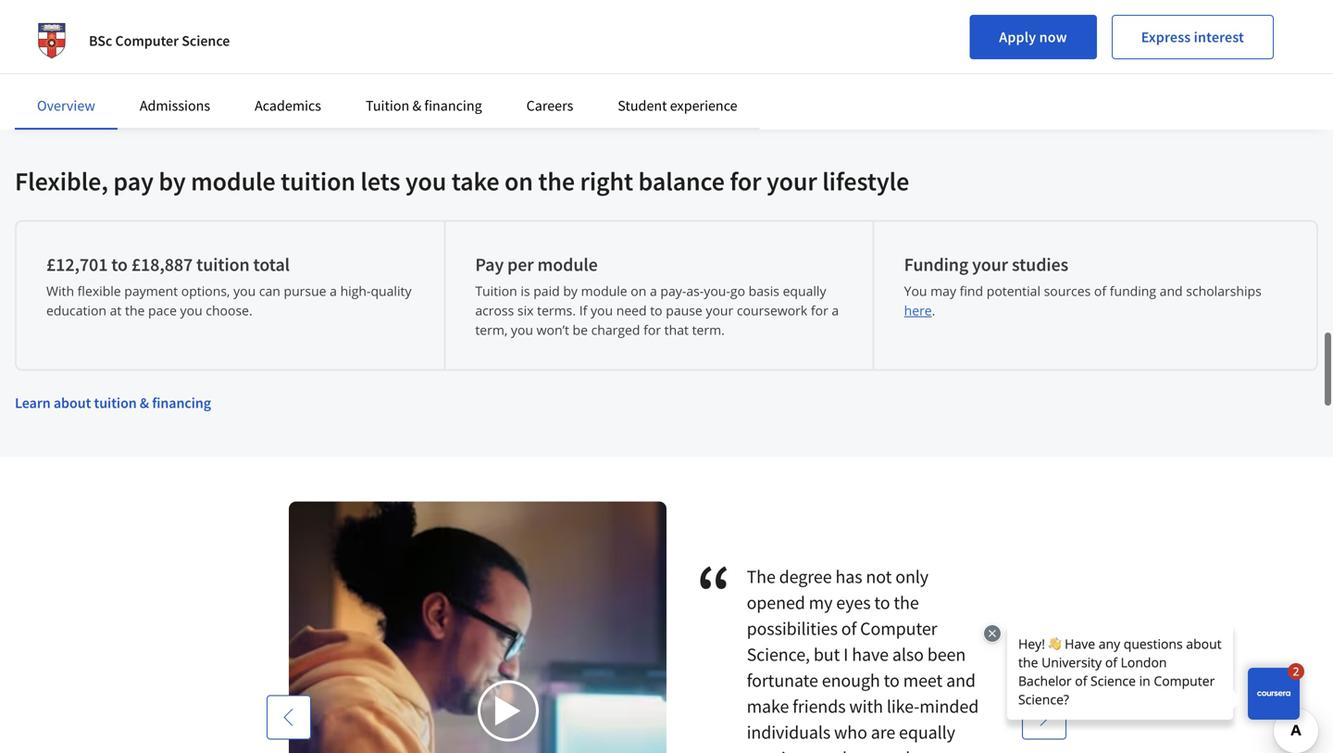 Task type: describe. For each thing, give the bounding box(es) containing it.
0 horizontal spatial tuition
[[94, 393, 137, 412]]

for down direct
[[372, 46, 390, 64]]

also
[[893, 643, 924, 666]]

you
[[905, 282, 928, 299]]

be inside unsure which entry route is best for you? simply apply via direct entry. if you don't meet direct-entry criteria, your application will automatically be considered for performance-based admission.
[[282, 46, 298, 64]]

is for entry
[[174, 23, 184, 42]]

tuition & financing
[[366, 96, 482, 115]]

1 horizontal spatial a
[[650, 282, 657, 299]]

funding your studies list item
[[875, 222, 1304, 369]]

meet inside " the degree has not only opened my eyes to the possibilities of computer science, but i have also been fortunate enough to meet and make friends with like-minded individuals who are equally passionate about tech.
[[904, 669, 943, 692]]

application
[[96, 46, 167, 64]]

" the degree has not only opened my eyes to the possibilities of computer science, but i have also been fortunate enough to meet and make friends with like-minded individuals who are equally passionate about tech.
[[697, 544, 979, 753]]

on for take
[[505, 165, 533, 197]]

the inside £12,701 to £18,887 tuition total with flexible payment options, you can pursue a high-quality education at the pace you choose.
[[125, 301, 145, 319]]

direct-
[[559, 23, 599, 42]]

who
[[835, 720, 868, 744]]

1 vertical spatial module
[[538, 253, 598, 276]]

pay per module list item
[[446, 222, 875, 369]]

fortunate
[[747, 669, 819, 692]]

0 vertical spatial tuition
[[366, 96, 410, 115]]

admissions link
[[140, 96, 210, 115]]

you up the choose.
[[234, 282, 256, 299]]

the inside " the degree has not only opened my eyes to the possibilities of computer science, but i have also been fortunate enough to meet and make friends with like-minded individuals who are equally passionate about tech.
[[894, 591, 920, 614]]

2 horizontal spatial tuition
[[281, 165, 356, 197]]

sources
[[1045, 282, 1091, 299]]

0 vertical spatial financing
[[425, 96, 482, 115]]

have
[[852, 643, 889, 666]]

you up charged
[[591, 301, 613, 319]]

pause
[[666, 301, 703, 319]]

possibilities
[[747, 617, 838, 640]]

to inside pay per module tuition is paid by module on a pay-as-you-go basis equally across six terms. if you need to pause your coursework for a term, you won't be charged for that term.
[[650, 301, 663, 319]]

i
[[844, 643, 849, 666]]

will
[[169, 46, 191, 64]]

you?
[[237, 23, 266, 42]]

funding
[[905, 253, 969, 276]]

0 vertical spatial module
[[191, 165, 276, 197]]

and inside " the degree has not only opened my eyes to the possibilities of computer science, but i have also been fortunate enough to meet and make friends with like-minded individuals who are equally passionate about tech.
[[947, 669, 976, 692]]

computer inside " the degree has not only opened my eyes to the possibilities of computer science, but i have also been fortunate enough to meet and make friends with like-minded individuals who are equally passionate about tech.
[[861, 617, 938, 640]]

science,
[[747, 643, 810, 666]]

are
[[871, 720, 896, 744]]

go
[[731, 282, 746, 299]]

pace
[[148, 301, 177, 319]]

my
[[809, 591, 833, 614]]

the
[[747, 565, 776, 588]]

potential
[[987, 282, 1041, 299]]

tuition & financing link
[[366, 96, 482, 115]]

1 vertical spatial &
[[140, 393, 149, 412]]

flexible,
[[15, 165, 108, 197]]

but
[[814, 643, 840, 666]]

which
[[62, 23, 99, 42]]

and inside funding your studies you may find potential sources of funding and scholarships here .
[[1160, 282, 1183, 299]]

best
[[187, 23, 214, 42]]

been
[[928, 643, 966, 666]]

payment
[[124, 282, 178, 299]]

0 horizontal spatial by
[[159, 165, 186, 197]]

term,
[[475, 321, 508, 338]]

pursue
[[284, 282, 327, 299]]

that
[[665, 321, 689, 338]]

funding
[[1110, 282, 1157, 299]]

by inside pay per module tuition is paid by module on a pay-as-you-go basis equally across six terms. if you need to pause your coursework for a term, you won't be charged for that term.
[[564, 282, 578, 299]]

unsure which entry route is best for you? simply apply via direct entry. if you don't meet direct-entry criteria, your application will automatically be considered for performance-based admission.
[[15, 23, 632, 64]]

education
[[46, 301, 107, 319]]

unsure
[[15, 23, 59, 42]]

experience
[[670, 96, 738, 115]]

for right best
[[217, 23, 234, 42]]

per
[[508, 253, 534, 276]]

only
[[896, 565, 929, 588]]

student
[[618, 96, 667, 115]]

of inside funding your studies you may find potential sources of funding and scholarships here .
[[1095, 282, 1107, 299]]

considered
[[301, 46, 369, 64]]

six
[[518, 301, 534, 319]]

university of london logo image
[[30, 19, 74, 63]]

basis
[[749, 282, 780, 299]]

funding your studies you may find potential sources of funding and scholarships here .
[[905, 253, 1262, 319]]

studies
[[1012, 253, 1069, 276]]

be inside pay per module tuition is paid by module on a pay-as-you-go basis equally across six terms. if you need to pause your coursework for a term, you won't be charged for that term.
[[573, 321, 588, 338]]

£18,887
[[131, 253, 193, 276]]

lets
[[361, 165, 401, 197]]

pay
[[113, 165, 154, 197]]

0 horizontal spatial financing
[[152, 393, 211, 412]]

opened
[[747, 591, 806, 614]]

term.
[[692, 321, 725, 338]]

tech.
[[883, 746, 921, 753]]

pay
[[475, 253, 504, 276]]

interest
[[1195, 28, 1245, 46]]

express
[[1142, 28, 1192, 46]]

bsc computer science
[[89, 31, 230, 50]]

0 vertical spatial computer
[[115, 31, 179, 50]]

right
[[580, 165, 634, 197]]

as-
[[687, 282, 704, 299]]

1 horizontal spatial &
[[413, 96, 422, 115]]

with
[[46, 282, 74, 299]]

take
[[452, 165, 500, 197]]

passionate
[[747, 746, 830, 753]]

performance-
[[393, 46, 477, 64]]

careers
[[527, 96, 574, 115]]

now
[[1040, 28, 1068, 46]]

express interest button
[[1112, 15, 1275, 59]]

like-
[[887, 695, 920, 718]]

student experience
[[618, 96, 738, 115]]

to up like-
[[884, 669, 900, 692]]

make
[[747, 695, 789, 718]]

careers link
[[527, 96, 574, 115]]

total
[[253, 253, 290, 276]]

tuition inside pay per module tuition is paid by module on a pay-as-you-go basis equally across six terms. if you need to pause your coursework for a term, you won't be charged for that term.
[[475, 282, 518, 299]]

£12,701
[[46, 253, 108, 276]]

you inside unsure which entry route is best for you? simply apply via direct entry. if you don't meet direct-entry criteria, your application will automatically be considered for performance-based admission.
[[462, 23, 485, 42]]

lifestyle
[[823, 165, 910, 197]]

if inside unsure which entry route is best for you? simply apply via direct entry. if you don't meet direct-entry criteria, your application will automatically be considered for performance-based admission.
[[451, 23, 459, 42]]

for left that
[[644, 321, 661, 338]]

individuals
[[747, 720, 831, 744]]

overview
[[37, 96, 95, 115]]

balance
[[639, 165, 725, 197]]

via
[[352, 23, 370, 42]]

list containing £12,701 to £18,887 tuition total
[[15, 220, 1319, 371]]

next image
[[1036, 708, 1054, 726]]

tuition inside £12,701 to £18,887 tuition total with flexible payment options, you can pursue a high-quality education at the pace you choose.
[[196, 253, 250, 276]]

2 entry from the left
[[599, 23, 632, 42]]



Task type: locate. For each thing, give the bounding box(es) containing it.
0 vertical spatial if
[[451, 23, 459, 42]]

learn about tuition & financing link
[[15, 393, 211, 412]]

0 vertical spatial is
[[174, 23, 184, 42]]

0 horizontal spatial &
[[140, 393, 149, 412]]

simply
[[269, 23, 312, 42]]

about right learn
[[54, 393, 91, 412]]

here
[[905, 301, 932, 319]]

quality
[[371, 282, 412, 299]]

1 horizontal spatial entry
[[599, 23, 632, 42]]

tuition up across on the top of the page
[[475, 282, 518, 299]]

at
[[110, 301, 122, 319]]

a
[[330, 282, 337, 299], [650, 282, 657, 299], [832, 301, 839, 319]]

is for module
[[521, 282, 530, 299]]

0 horizontal spatial and
[[947, 669, 976, 692]]

your left lifestyle
[[767, 165, 818, 197]]

of left funding on the top right of page
[[1095, 282, 1107, 299]]

here link
[[905, 301, 932, 319]]

a left pay-
[[650, 282, 657, 299]]

filled play image
[[494, 694, 523, 727]]

0 horizontal spatial tuition
[[366, 96, 410, 115]]

your inside pay per module tuition is paid by module on a pay-as-you-go basis equally across six terms. if you need to pause your coursework for a term, you won't be charged for that term.
[[706, 301, 734, 319]]

entry.
[[412, 23, 448, 42]]

student experience link
[[618, 96, 738, 115]]

pay per module tuition is paid by module on a pay-as-you-go basis equally across six terms. if you need to pause your coursework for a term, you won't be charged for that term.
[[475, 253, 839, 338]]

if
[[451, 23, 459, 42], [580, 301, 588, 319]]

1 vertical spatial computer
[[861, 617, 938, 640]]

scholarships
[[1187, 282, 1262, 299]]

by right "paid"
[[564, 282, 578, 299]]

eyes
[[837, 591, 871, 614]]

1 vertical spatial meet
[[904, 669, 943, 692]]

1 horizontal spatial tuition
[[475, 282, 518, 299]]

flexible, pay by module tuition lets you take on the right balance for your lifestyle
[[15, 165, 910, 197]]

you down options,
[[180, 301, 203, 319]]

computer up also
[[861, 617, 938, 640]]

0 horizontal spatial a
[[330, 282, 337, 299]]

0 horizontal spatial computer
[[115, 31, 179, 50]]

1 vertical spatial by
[[564, 282, 578, 299]]

module up total
[[191, 165, 276, 197]]

£12,701 to £18,887 tuition total list item
[[17, 222, 446, 369]]

your inside funding your studies you may find potential sources of funding and scholarships here .
[[973, 253, 1009, 276]]

1 vertical spatial if
[[580, 301, 588, 319]]

0 horizontal spatial on
[[505, 165, 533, 197]]

0 vertical spatial about
[[54, 393, 91, 412]]

tuition right learn
[[94, 393, 137, 412]]

of inside " the degree has not only opened my eyes to the possibilities of computer science, but i have also been fortunate enough to meet and make friends with like-minded individuals who are equally passionate about tech.
[[842, 617, 857, 640]]

2 horizontal spatial a
[[832, 301, 839, 319]]

to
[[111, 253, 128, 276], [650, 301, 663, 319], [875, 591, 891, 614], [884, 669, 900, 692]]

you right the lets on the left top of page
[[406, 165, 447, 197]]

apply
[[315, 23, 349, 42]]

1 vertical spatial and
[[947, 669, 976, 692]]

a right coursework
[[832, 301, 839, 319]]

previous image
[[280, 708, 298, 726]]

1 horizontal spatial financing
[[425, 96, 482, 115]]

with
[[850, 695, 884, 718]]

entry up student
[[599, 23, 632, 42]]

0 vertical spatial meet
[[524, 23, 556, 42]]

you down six
[[511, 321, 534, 338]]

list
[[15, 220, 1319, 371]]

be
[[282, 46, 298, 64], [573, 321, 588, 338]]

module up need
[[581, 282, 628, 299]]

0 horizontal spatial is
[[174, 23, 184, 42]]

0 horizontal spatial about
[[54, 393, 91, 412]]

1 horizontal spatial is
[[521, 282, 530, 299]]

about down who
[[834, 746, 879, 753]]

2 vertical spatial the
[[894, 591, 920, 614]]

bsc
[[89, 31, 112, 50]]

a inside £12,701 to £18,887 tuition total with flexible payment options, you can pursue a high-quality education at the pace you choose.
[[330, 282, 337, 299]]

your inside unsure which entry route is best for you? simply apply via direct entry. if you don't meet direct-entry criteria, your application will automatically be considered for performance-based admission.
[[65, 46, 94, 64]]

you
[[462, 23, 485, 42], [406, 165, 447, 197], [234, 282, 256, 299], [180, 301, 203, 319], [591, 301, 613, 319], [511, 321, 534, 338]]

if right entry.
[[451, 23, 459, 42]]

need
[[617, 301, 647, 319]]

1 horizontal spatial the
[[539, 165, 575, 197]]

if right terms.
[[580, 301, 588, 319]]

may
[[931, 282, 957, 299]]

1 vertical spatial of
[[842, 617, 857, 640]]

entry up the 'application'
[[102, 23, 135, 42]]

the right at
[[125, 301, 145, 319]]

automatically
[[194, 46, 279, 64]]

academics link
[[255, 96, 321, 115]]

your up find
[[973, 253, 1009, 276]]

1 vertical spatial is
[[521, 282, 530, 299]]

0 vertical spatial and
[[1160, 282, 1183, 299]]

1 vertical spatial tuition
[[196, 253, 250, 276]]

equally
[[783, 282, 827, 299], [899, 720, 956, 744]]

meet inside unsure which entry route is best for you? simply apply via direct entry. if you don't meet direct-entry criteria, your application will automatically be considered for performance-based admission.
[[524, 23, 556, 42]]

financing
[[425, 96, 482, 115], [152, 393, 211, 412]]

1 horizontal spatial computer
[[861, 617, 938, 640]]

can
[[259, 282, 281, 299]]

equally up tech.
[[899, 720, 956, 744]]

you left don't
[[462, 23, 485, 42]]

0 vertical spatial of
[[1095, 282, 1107, 299]]

1 vertical spatial the
[[125, 301, 145, 319]]

terms.
[[537, 301, 576, 319]]

0 horizontal spatial if
[[451, 23, 459, 42]]

1 horizontal spatial tuition
[[196, 253, 250, 276]]

1 vertical spatial tuition
[[475, 282, 518, 299]]

&
[[413, 96, 422, 115], [140, 393, 149, 412]]

route
[[138, 23, 171, 42]]

your down you-
[[706, 301, 734, 319]]

your down 'which'
[[65, 46, 94, 64]]

1 horizontal spatial and
[[1160, 282, 1183, 299]]

charged
[[592, 321, 641, 338]]

tuition left the lets on the left top of page
[[281, 165, 356, 197]]

to inside £12,701 to £18,887 tuition total with flexible payment options, you can pursue a high-quality education at the pace you choose.
[[111, 253, 128, 276]]

tuition
[[281, 165, 356, 197], [196, 253, 250, 276], [94, 393, 137, 412]]

friends
[[793, 695, 846, 718]]

meet
[[524, 23, 556, 42], [904, 669, 943, 692]]

find
[[960, 282, 984, 299]]

0 horizontal spatial entry
[[102, 23, 135, 42]]

choose.
[[206, 301, 253, 319]]

admission.
[[518, 46, 586, 64]]

on inside pay per module tuition is paid by module on a pay-as-you-go basis equally across six terms. if you need to pause your coursework for a term, you won't be charged for that term.
[[631, 282, 647, 299]]

across
[[475, 301, 514, 319]]

1 horizontal spatial by
[[564, 282, 578, 299]]

of up i
[[842, 617, 857, 640]]

not
[[866, 565, 892, 588]]

is left best
[[174, 23, 184, 42]]

1 horizontal spatial about
[[834, 746, 879, 753]]

1 horizontal spatial equally
[[899, 720, 956, 744]]

0 horizontal spatial the
[[125, 301, 145, 319]]

1 entry from the left
[[102, 23, 135, 42]]

1 horizontal spatial if
[[580, 301, 588, 319]]

be right won't on the top left of the page
[[573, 321, 588, 338]]

meet down also
[[904, 669, 943, 692]]

based
[[477, 46, 515, 64]]

on for module
[[631, 282, 647, 299]]

0 vertical spatial &
[[413, 96, 422, 115]]

entry
[[102, 23, 135, 42], [599, 23, 632, 42]]

don't
[[488, 23, 521, 42]]

0 vertical spatial tuition
[[281, 165, 356, 197]]

has
[[836, 565, 863, 588]]

1 horizontal spatial on
[[631, 282, 647, 299]]

1 horizontal spatial of
[[1095, 282, 1107, 299]]

0 vertical spatial by
[[159, 165, 186, 197]]

1 horizontal spatial meet
[[904, 669, 943, 692]]

on up need
[[631, 282, 647, 299]]

module up "paid"
[[538, 253, 598, 276]]

1 vertical spatial equally
[[899, 720, 956, 744]]

is inside pay per module tuition is paid by module on a pay-as-you-go basis equally across six terms. if you need to pause your coursework for a term, you won't be charged for that term.
[[521, 282, 530, 299]]

is inside unsure which entry route is best for you? simply apply via direct entry. if you don't meet direct-entry criteria, your application will automatically be considered for performance-based admission.
[[174, 23, 184, 42]]

0 horizontal spatial be
[[282, 46, 298, 64]]

for right balance
[[730, 165, 762, 197]]

0 vertical spatial be
[[282, 46, 298, 64]]

0 horizontal spatial meet
[[524, 23, 556, 42]]

0 vertical spatial on
[[505, 165, 533, 197]]

paid
[[534, 282, 560, 299]]

by
[[159, 165, 186, 197], [564, 282, 578, 299]]

0 horizontal spatial of
[[842, 617, 857, 640]]

equally up coursework
[[783, 282, 827, 299]]

1 vertical spatial on
[[631, 282, 647, 299]]

express interest
[[1142, 28, 1245, 46]]

0 horizontal spatial equally
[[783, 282, 827, 299]]

to down the not
[[875, 591, 891, 614]]

meet up admission.
[[524, 23, 556, 42]]

1 vertical spatial be
[[573, 321, 588, 338]]

the left right
[[539, 165, 575, 197]]

high-
[[340, 282, 371, 299]]

0 vertical spatial equally
[[783, 282, 827, 299]]

2 horizontal spatial the
[[894, 591, 920, 614]]

by right pay
[[159, 165, 186, 197]]

about inside " the degree has not only opened my eyes to the possibilities of computer science, but i have also been fortunate enough to meet and make friends with like-minded individuals who are equally passionate about tech.
[[834, 746, 879, 753]]

computer
[[115, 31, 179, 50], [861, 617, 938, 640]]

equally inside pay per module tuition is paid by module on a pay-as-you-go basis equally across six terms. if you need to pause your coursework for a term, you won't be charged for that term.
[[783, 282, 827, 299]]

be down the simply
[[282, 46, 298, 64]]

2 vertical spatial module
[[581, 282, 628, 299]]

minded
[[920, 695, 979, 718]]

options,
[[181, 282, 230, 299]]

is up six
[[521, 282, 530, 299]]

0 vertical spatial the
[[539, 165, 575, 197]]

pay-
[[661, 282, 687, 299]]

and
[[1160, 282, 1183, 299], [947, 669, 976, 692]]

2 vertical spatial tuition
[[94, 393, 137, 412]]

direct
[[373, 23, 409, 42]]

learn
[[15, 393, 51, 412]]

if inside pay per module tuition is paid by module on a pay-as-you-go basis equally across six terms. if you need to pause your coursework for a term, you won't be charged for that term.
[[580, 301, 588, 319]]

apply
[[1000, 28, 1037, 46]]

and up the minded
[[947, 669, 976, 692]]

a left the high-
[[330, 282, 337, 299]]

enough
[[822, 669, 881, 692]]

tuition down "performance-"
[[366, 96, 410, 115]]

on right take
[[505, 165, 533, 197]]

1 vertical spatial about
[[834, 746, 879, 753]]

computer right bsc
[[115, 31, 179, 50]]

you-
[[704, 282, 731, 299]]

apply now button
[[970, 15, 1097, 59]]

the down only on the bottom right of page
[[894, 591, 920, 614]]

of
[[1095, 282, 1107, 299], [842, 617, 857, 640]]

flexible
[[78, 282, 121, 299]]

1 vertical spatial financing
[[152, 393, 211, 412]]

tuition up options,
[[196, 253, 250, 276]]

1 horizontal spatial be
[[573, 321, 588, 338]]

academics
[[255, 96, 321, 115]]

to up flexible
[[111, 253, 128, 276]]

science
[[182, 31, 230, 50]]

and right funding on the top right of page
[[1160, 282, 1183, 299]]

for right coursework
[[811, 301, 829, 319]]

to right need
[[650, 301, 663, 319]]

equally inside " the degree has not only opened my eyes to the possibilities of computer science, but i have also been fortunate enough to meet and make friends with like-minded individuals who are equally passionate about tech.
[[899, 720, 956, 744]]



Task type: vqa. For each thing, say whether or not it's contained in the screenshot.
more
no



